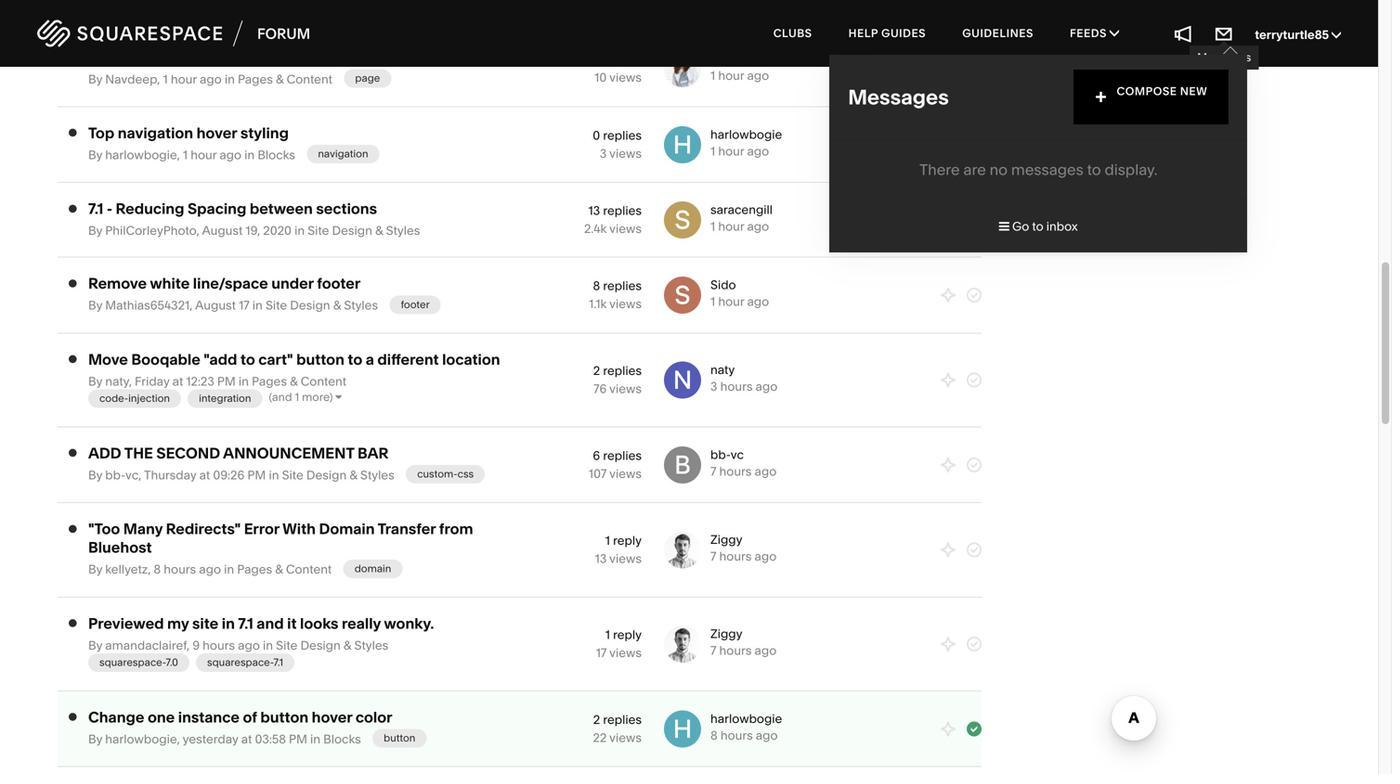 Task type: locate. For each thing, give the bounding box(es) containing it.
1 views from the top
[[610, 70, 642, 85]]

bars image
[[999, 221, 1010, 233]]

1 go to first unread post image from the top
[[69, 525, 77, 534]]

css
[[458, 468, 474, 481]]

sido 1 hour ago
[[711, 278, 769, 310]]

6 views from the top
[[610, 467, 642, 482]]

site design & styles link for remove white line/space under footer
[[266, 298, 378, 313]]

0 horizontal spatial squarespace-
[[99, 657, 166, 669]]

1 vertical spatial 17
[[596, 646, 607, 661]]

harlowbogie 1 hour ago
[[711, 127, 783, 159]]

go to first unread post image left "too
[[69, 525, 77, 534]]

blocks link
[[258, 148, 295, 163], [323, 733, 361, 747]]

vc right the bb vc image
[[731, 448, 744, 463]]

17 inside 1 reply 17 views
[[596, 646, 607, 661]]

blocks down styling
[[258, 148, 295, 163]]

hours
[[721, 380, 753, 395], [720, 465, 752, 479], [720, 550, 752, 565], [164, 563, 196, 578], [203, 639, 235, 653], [720, 644, 752, 659], [721, 729, 753, 744]]

views right 76
[[610, 382, 642, 397]]

sections
[[316, 200, 377, 218]]

&
[[276, 72, 284, 87], [375, 224, 383, 238], [333, 298, 341, 313], [290, 374, 298, 389], [350, 468, 358, 483], [275, 563, 283, 578], [344, 639, 352, 653]]

naty up 3 hours ago link
[[711, 363, 735, 378]]

1 vertical spatial 7 hours ago link
[[711, 550, 777, 565]]

in down announcement
[[269, 468, 279, 483]]

replies right 0
[[603, 128, 642, 143]]

0 vertical spatial 2
[[593, 364, 600, 379]]

styles left footer link
[[344, 298, 378, 313]]

6 go to first unread post image from the top
[[69, 713, 77, 722]]

previewed my site in 7.1 and it looks really wonky. link
[[88, 615, 434, 633]]

107
[[589, 467, 607, 482]]

8 inside 8 replies 1.1k views
[[593, 279, 600, 294]]

by down change
[[88, 733, 102, 747]]

under down 2020
[[271, 275, 314, 293]]

1 horizontal spatial 7.1
[[238, 615, 253, 633]]

1 horizontal spatial bb-
[[711, 448, 731, 463]]

2 horizontal spatial at
[[241, 733, 252, 747]]

1 inside '1 reply 13 views'
[[606, 534, 610, 549]]

7 hours ago link
[[711, 465, 777, 479], [711, 550, 777, 565], [711, 644, 777, 659]]

0 vertical spatial bb-
[[711, 448, 731, 463]]

site down announcement
[[282, 468, 304, 483]]

squarespace- down 'amandaclairef' link
[[99, 657, 166, 669]]

ziggy 7 hours ago right ziggy icon
[[711, 627, 777, 659]]

in right 2020
[[295, 224, 305, 238]]

pages & content link down button on header page get hidden under mobile tray
[[238, 72, 333, 87]]

8 replies 1.1k views
[[589, 279, 642, 312]]

1 reply 10 views
[[595, 52, 642, 85]]

site down sections
[[308, 224, 329, 238]]

2 horizontal spatial 7.1
[[274, 657, 283, 669]]

17 down line/space
[[239, 298, 250, 313]]

2 harlowbogie image from the top
[[664, 711, 701, 748]]

vc inside "bb-vc 7 hours ago"
[[731, 448, 744, 463]]

0 horizontal spatial page
[[214, 48, 250, 66]]

views inside 8 replies 1.1k views
[[610, 297, 642, 312]]

ziggy right ziggy image
[[711, 533, 743, 548]]

1 vertical spatial vc
[[125, 468, 139, 483]]

1 squarespace- from the left
[[99, 657, 166, 669]]

8 hours ago link
[[711, 729, 778, 744]]

reply inside 1 reply 10 views
[[613, 52, 642, 67]]

caret down image for terryturtle85
[[1332, 28, 1342, 41]]

views inside '1 reply 13 views'
[[610, 552, 642, 567]]

hour down saracengill
[[718, 219, 744, 234]]

1 replies from the top
[[603, 128, 642, 143]]

1 horizontal spatial page
[[355, 72, 380, 84]]

at left 12:23
[[172, 374, 183, 389]]

13 up 2.4k
[[589, 203, 600, 218]]

, for white
[[190, 298, 193, 313]]

0 horizontal spatial blocks link
[[258, 148, 295, 163]]

2 vertical spatial 7 hours ago link
[[711, 644, 777, 659]]

2 squarespace- from the left
[[207, 657, 274, 669]]

0 vertical spatial blocks link
[[258, 148, 295, 163]]

go to first unread post image left "-"
[[69, 204, 77, 213]]

go to first unread post image for top navigation hover styling
[[69, 128, 77, 138]]

, inside 7.1 - reducing spacing between sections by philcorleyphoto , august 19, 2020 in site design & styles
[[197, 224, 199, 238]]

0 vertical spatial 17
[[239, 298, 250, 313]]

move booqable "add to cart" button to a different location link
[[88, 351, 500, 369]]

on
[[139, 48, 157, 66]]

0 vertical spatial go to first unread post image
[[69, 525, 77, 534]]

(and 1 more)
[[269, 391, 336, 404]]

views inside 6 replies 107 views
[[610, 467, 642, 482]]

ago inside harlowbogie 8 hours ago
[[756, 729, 778, 744]]

views for button on header page get hidden under mobile tray
[[610, 70, 642, 85]]

site
[[308, 224, 329, 238], [266, 298, 287, 313], [282, 468, 304, 483], [276, 639, 298, 653]]

1 reply 13 views
[[595, 534, 642, 567]]

blocks down color on the left
[[323, 733, 361, 747]]

caret down image
[[1110, 27, 1120, 39], [1332, 28, 1342, 41], [336, 392, 342, 403]]

0 vertical spatial pages
[[238, 72, 273, 87]]

bb-
[[711, 448, 731, 463], [105, 468, 125, 483]]

1 vertical spatial blocks
[[323, 733, 361, 747]]

9 views from the top
[[610, 731, 642, 746]]

3
[[600, 146, 607, 161], [711, 380, 718, 395]]

5 views from the top
[[610, 382, 642, 397]]

ziggy image
[[664, 626, 701, 663]]

2 go to first unread post image from the top
[[69, 619, 77, 628]]

1 vertical spatial page
[[355, 72, 380, 84]]

,
[[157, 72, 160, 87], [177, 148, 180, 163], [197, 224, 199, 238], [190, 298, 193, 313], [129, 374, 132, 389], [139, 468, 141, 483], [148, 563, 151, 578], [187, 639, 190, 653], [177, 733, 180, 747]]

2 1 hour ago link from the top
[[711, 144, 769, 159]]

4 by from the top
[[88, 298, 102, 313]]

& inside 7.1 - reducing spacing between sections by philcorleyphoto , august 19, 2020 in site design & styles
[[375, 224, 383, 238]]

button link
[[373, 730, 427, 748]]

4 views from the top
[[610, 297, 642, 312]]

replies for change one instance of button hover color
[[603, 713, 642, 728]]

hermessybun 1 hour ago
[[711, 51, 790, 83]]

reply for button on header page get hidden under mobile tray
[[613, 52, 642, 67]]

hour inside harlowbogie 1 hour ago
[[718, 144, 744, 159]]

4 1 hour ago link from the top
[[711, 295, 769, 310]]

harlowbogie up 8 hours ago link
[[711, 712, 783, 727]]

7 inside "bb-vc 7 hours ago"
[[711, 465, 717, 479]]

1 7 from the top
[[711, 465, 717, 479]]

& up domain
[[350, 468, 358, 483]]

7 for previewed my site in 7.1 and it looks really wonky.
[[711, 644, 717, 659]]

2 vertical spatial pages & content link
[[237, 563, 332, 578]]

0 vertical spatial 8
[[593, 279, 600, 294]]

, up code-injection
[[129, 374, 132, 389]]

design
[[332, 224, 372, 238], [290, 298, 330, 313], [307, 468, 347, 483], [301, 639, 341, 653]]

0 vertical spatial 7 hours ago link
[[711, 465, 777, 479]]

17
[[239, 298, 250, 313], [596, 646, 607, 661]]

reply left hermessybun icon
[[613, 52, 642, 67]]

1 by from the top
[[88, 72, 102, 87]]

looks
[[300, 615, 339, 633]]

0 horizontal spatial 8
[[154, 563, 161, 578]]

harlowbogie link
[[711, 127, 783, 142], [105, 148, 177, 163], [711, 712, 783, 727], [105, 733, 177, 747]]

, for my
[[187, 639, 190, 653]]

1 right saracengill image
[[711, 219, 716, 234]]

ziggy link right ziggy image
[[711, 533, 743, 548]]

views for "too many redirects" error with domain transfer from bluehost
[[610, 552, 642, 567]]

hours inside naty 3 hours ago
[[721, 380, 753, 395]]

views inside 2 replies 76 views
[[610, 382, 642, 397]]

go to inbox link
[[999, 219, 1078, 234]]

reply left ziggy icon
[[613, 628, 642, 643]]

design inside 7.1 - reducing spacing between sections by philcorleyphoto , august 19, 2020 in site design & styles
[[332, 224, 372, 238]]

by for previewed
[[88, 639, 102, 653]]

1 ziggy from the top
[[711, 533, 743, 548]]

1 right hermessybun icon
[[711, 68, 716, 83]]

content down hidden
[[287, 72, 333, 87]]

hour down sido link
[[718, 295, 744, 310]]

1 horizontal spatial vc
[[731, 448, 744, 463]]

views for remove white line/space under footer
[[610, 297, 642, 312]]

pages & content link down "too many redirects" error with domain transfer from bluehost
[[237, 563, 332, 578]]

pages & content link
[[238, 72, 333, 87], [252, 374, 347, 389], [237, 563, 332, 578]]

in
[[225, 72, 235, 87], [245, 148, 255, 163], [295, 224, 305, 238], [253, 298, 263, 313], [239, 374, 249, 389], [269, 468, 279, 483], [224, 563, 234, 578], [222, 615, 235, 633], [263, 639, 273, 653], [310, 733, 321, 747]]

1 vertical spatial reply
[[613, 534, 642, 549]]

1 vertical spatial bb-
[[105, 468, 125, 483]]

top navigation hover styling
[[88, 124, 289, 142]]

bell image
[[1174, 23, 1194, 44]]

navigation up by harlowbogie , 1 hour ago in blocks
[[118, 124, 193, 142]]

ziggy image
[[664, 532, 701, 569]]

display.
[[1105, 161, 1158, 179]]

by for top
[[88, 148, 102, 163]]

1 hour ago link down saracengill
[[711, 219, 769, 234]]

cart"
[[259, 351, 293, 369]]

1 2 from the top
[[593, 364, 600, 379]]

3 go to first unread post image from the top
[[69, 279, 77, 288]]

mathias654321
[[105, 298, 190, 313]]

7.1 inside 7.1 - reducing spacing between sections by philcorleyphoto , august 19, 2020 in site design & styles
[[88, 200, 103, 218]]

yesterday
[[183, 733, 238, 747]]

views for move booqable "add to cart" button to a different location
[[610, 382, 642, 397]]

2 go to first unread post image from the top
[[69, 204, 77, 213]]

0 vertical spatial vc
[[731, 448, 744, 463]]

custom-css
[[417, 468, 474, 481]]

, down 'top navigation hover styling'
[[177, 148, 180, 163]]

2 views from the top
[[610, 146, 642, 161]]

2 vertical spatial pm
[[289, 733, 307, 747]]

header
[[160, 48, 210, 66]]

6 replies from the top
[[603, 713, 642, 728]]

2 vertical spatial 8
[[711, 729, 718, 744]]

5 replies from the top
[[603, 449, 642, 463]]

8 views from the top
[[610, 646, 642, 661]]

13 inside '1 reply 13 views'
[[595, 552, 607, 567]]

2 ziggy 7 hours ago from the top
[[711, 627, 777, 659]]

7 views from the top
[[610, 552, 642, 567]]

0 vertical spatial reply
[[613, 52, 642, 67]]

feeds link
[[1054, 9, 1136, 58]]

design down looks
[[301, 639, 341, 653]]

philcorleyphoto link
[[105, 224, 197, 238]]

1 vertical spatial ziggy 7 hours ago
[[711, 627, 777, 659]]

0 vertical spatial ziggy 7 hours ago
[[711, 533, 777, 565]]

pm right "03:58"
[[289, 733, 307, 747]]

0 horizontal spatial at
[[172, 374, 183, 389]]

from
[[439, 520, 473, 539]]

reply for previewed my site in 7.1 and it looks really wonky.
[[613, 628, 642, 643]]

views left ziggy image
[[610, 552, 642, 567]]

and
[[257, 615, 284, 633]]

views inside 1 reply 17 views
[[610, 646, 642, 661]]

go
[[1013, 219, 1030, 234]]

7 right ziggy image
[[711, 550, 717, 565]]

, for booqable
[[129, 374, 132, 389]]

replies inside 2 replies 22 views
[[603, 713, 642, 728]]

clubs link
[[757, 9, 829, 58]]

go to first unread post image for "too many redirects" error with domain transfer from bluehost
[[69, 525, 77, 534]]

1 vertical spatial hover
[[312, 709, 352, 727]]

reply left ziggy image
[[613, 534, 642, 549]]

1 ziggy link from the top
[[711, 533, 743, 548]]

7 for "too many redirects" error with domain transfer from bluehost
[[711, 550, 717, 565]]

site design & styles link for previewed my site in 7.1 and it looks really wonky.
[[276, 639, 389, 653]]

5 by from the top
[[88, 374, 102, 389]]

1 horizontal spatial under
[[334, 48, 376, 66]]

2 vertical spatial at
[[241, 733, 252, 747]]

1 horizontal spatial naty
[[711, 363, 735, 378]]

second
[[156, 445, 220, 463]]

go to first unread post image left change
[[69, 713, 77, 722]]

announcement
[[223, 445, 354, 463]]

navigation up sections
[[318, 148, 368, 160]]

1 vertical spatial harlowbogie image
[[664, 711, 701, 748]]

4 replies from the top
[[603, 364, 642, 379]]

0 horizontal spatial under
[[271, 275, 314, 293]]

13 left ziggy image
[[595, 552, 607, 567]]

envelope image
[[1214, 23, 1235, 44]]

3 replies from the top
[[603, 279, 642, 294]]

by for change
[[88, 733, 102, 747]]

pm for to
[[217, 374, 236, 389]]

4 go to first unread post image from the top
[[69, 355, 77, 364]]

1 horizontal spatial hover
[[312, 709, 352, 727]]

1 horizontal spatial navigation
[[318, 148, 368, 160]]

hour inside saracengill 1 hour ago
[[718, 219, 744, 234]]

move
[[88, 351, 128, 369]]

top navigation hover styling link
[[88, 124, 289, 142]]

reply
[[613, 52, 642, 67], [613, 534, 642, 549], [613, 628, 642, 643]]

1 right (and
[[295, 391, 299, 404]]

naty link up 3 hours ago link
[[711, 363, 735, 378]]

2 7 hours ago link from the top
[[711, 550, 777, 565]]

hour for remove white line/space under footer
[[718, 295, 744, 310]]

pm right 09:26
[[248, 468, 266, 483]]

site design & styles link down sections
[[308, 224, 420, 238]]

1 horizontal spatial 8
[[593, 279, 600, 294]]

1 hour ago link for top navigation hover styling
[[711, 144, 769, 159]]

hermessybun link
[[711, 51, 790, 66]]

2 inside 2 replies 76 views
[[593, 364, 600, 379]]

0 vertical spatial content
[[287, 72, 333, 87]]

design down sections
[[332, 224, 372, 238]]

replies inside 8 replies 1.1k views
[[603, 279, 642, 294]]

1 vertical spatial bb-vc link
[[105, 468, 139, 483]]

1 harlowbogie image from the top
[[664, 126, 701, 163]]

0 vertical spatial pages & content link
[[238, 72, 333, 87]]

0 horizontal spatial blocks
[[258, 148, 295, 163]]

replies for move booqable "add to cart" button to a different location
[[603, 364, 642, 379]]

3 inside naty 3 hours ago
[[711, 380, 718, 395]]

caret down image for (and 1 more)
[[336, 392, 342, 403]]

really
[[342, 615, 381, 633]]

7 hours ago link right ziggy icon
[[711, 644, 777, 659]]

by left 'kellyetz' link
[[88, 563, 102, 578]]

1 vertical spatial go to first unread post image
[[69, 619, 77, 628]]

squarespace- for 7.0
[[99, 657, 166, 669]]

6
[[593, 449, 600, 463]]

1 horizontal spatial bb-vc link
[[711, 448, 744, 463]]

3 reply from the top
[[613, 628, 642, 643]]

ziggy link for previewed my site in 7.1 and it looks really wonky.
[[711, 627, 743, 642]]

0 vertical spatial under
[[334, 48, 376, 66]]

replies up 76
[[603, 364, 642, 379]]

3 by from the top
[[88, 224, 102, 238]]

-
[[107, 200, 112, 218]]

1 vertical spatial 3
[[711, 380, 718, 395]]

2 vertical spatial pages
[[237, 563, 272, 578]]

, down bluehost
[[148, 563, 151, 578]]

views inside 1 reply 10 views
[[610, 70, 642, 85]]

7.1 left "-"
[[88, 200, 103, 218]]

squarespace forum image
[[37, 17, 311, 50]]

1 reply from the top
[[613, 52, 642, 67]]

in inside 7.1 - reducing spacing between sections by philcorleyphoto , august 19, 2020 in site design & styles
[[295, 224, 305, 238]]

0 vertical spatial august
[[202, 224, 243, 238]]

0 vertical spatial hover
[[197, 124, 237, 142]]

2 up 22
[[593, 713, 600, 728]]

1 hour ago link down sido link
[[711, 295, 769, 310]]

"add
[[204, 351, 237, 369]]

reply inside 1 reply 17 views
[[613, 628, 642, 643]]

hour inside 'sido 1 hour ago'
[[718, 295, 744, 310]]

0 horizontal spatial 7.1
[[88, 200, 103, 218]]

, down squarespace forum 'image'
[[157, 72, 160, 87]]

1 1 hour ago link from the top
[[711, 68, 769, 83]]

help guides link
[[832, 9, 943, 58]]

2 replies 76 views
[[593, 364, 642, 397]]

1 inside 'sido 1 hour ago'
[[711, 295, 716, 310]]

2 inside 2 replies 22 views
[[593, 713, 600, 728]]

views for previewed my site in 7.1 and it looks really wonky.
[[610, 646, 642, 661]]

at down of
[[241, 733, 252, 747]]

5 go to first unread post image from the top
[[69, 449, 77, 458]]

injection
[[128, 392, 170, 405]]

2 7 from the top
[[711, 550, 717, 565]]

go to first unread post image left the move in the top of the page
[[69, 355, 77, 364]]

2 vertical spatial content
[[286, 563, 332, 578]]

2 for move booqable "add to cart" button to a different location
[[593, 364, 600, 379]]

go to first unread post image
[[69, 525, 77, 534], [69, 619, 77, 628]]

2 horizontal spatial pm
[[289, 733, 307, 747]]

caret down image inside terryturtle85 link
[[1332, 28, 1342, 41]]

replies for top navigation hover styling
[[603, 128, 642, 143]]

9 by from the top
[[88, 733, 102, 747]]

move booqable "add to cart" button to a different location
[[88, 351, 500, 369]]

harlowbogie image for top navigation hover styling
[[664, 126, 701, 163]]

hour inside hermessybun 1 hour ago
[[718, 68, 744, 83]]

replies inside 2 replies 76 views
[[603, 364, 642, 379]]

1 vertical spatial footer
[[401, 298, 430, 311]]

6 by from the top
[[88, 468, 102, 483]]

go to first unread post image
[[69, 128, 77, 138], [69, 204, 77, 213], [69, 279, 77, 288], [69, 355, 77, 364], [69, 449, 77, 458], [69, 713, 77, 722]]

1 hour ago link up saracengill 'link' on the top right of page
[[711, 144, 769, 159]]

0 horizontal spatial naty link
[[105, 374, 129, 389]]

0 horizontal spatial caret down image
[[336, 392, 342, 403]]

1 vertical spatial at
[[199, 468, 210, 483]]

site design & styles link up move booqable "add to cart" button to a different location link
[[266, 298, 378, 313]]

1 hour ago link for button on header page get hidden under mobile tray
[[711, 68, 769, 83]]

by inside 7.1 - reducing spacing between sections by philcorleyphoto , august 19, 2020 in site design & styles
[[88, 224, 102, 238]]

, for many
[[148, 563, 151, 578]]

remove white line/space under footer
[[88, 275, 361, 293]]

by for remove
[[88, 298, 102, 313]]

by kellyetz , 8 hours ago in pages & content
[[88, 563, 332, 578]]

replies inside the 13 replies 2.4k views
[[603, 203, 642, 218]]

hover up by harlowbogie , 1 hour ago in blocks
[[197, 124, 237, 142]]

0 horizontal spatial hover
[[197, 124, 237, 142]]

1 7 hours ago link from the top
[[711, 465, 777, 479]]

& down sections
[[375, 224, 383, 238]]

naty 3 hours ago
[[711, 363, 778, 395]]

, for navigation
[[177, 148, 180, 163]]

caret down image inside feeds link
[[1110, 27, 1120, 39]]

7 hours ago link for looks
[[711, 644, 777, 659]]

styles down the really
[[354, 639, 389, 653]]

bb- right the bb vc image
[[711, 448, 731, 463]]

7 by from the top
[[88, 563, 102, 578]]

content for domain
[[286, 563, 332, 578]]

3 7 from the top
[[711, 644, 717, 659]]

views for change one instance of button hover color
[[610, 731, 642, 746]]

0 vertical spatial pm
[[217, 374, 236, 389]]

1 vertical spatial pm
[[248, 468, 266, 483]]

replies inside 6 replies 107 views
[[603, 449, 642, 463]]

pages & content link up (and 1 more)
[[252, 374, 347, 389]]

one
[[148, 709, 175, 727]]

views inside 0 replies 3 views
[[610, 146, 642, 161]]

harlowbogie 8 hours ago
[[711, 712, 783, 744]]

3 7 hours ago link from the top
[[711, 644, 777, 659]]

2 ziggy from the top
[[711, 627, 743, 642]]

0 vertical spatial ziggy link
[[711, 533, 743, 548]]

2 replies from the top
[[603, 203, 642, 218]]

0 vertical spatial at
[[172, 374, 183, 389]]

2 vertical spatial reply
[[613, 628, 642, 643]]

views right 107
[[610, 467, 642, 482]]

it
[[287, 615, 297, 633]]

7 hours ago link right the bb vc image
[[711, 465, 777, 479]]

in down redirects"
[[224, 563, 234, 578]]

views right 1.1k
[[610, 297, 642, 312]]

guides
[[882, 26, 926, 40]]

previewed
[[88, 615, 164, 633]]

8 by from the top
[[88, 639, 102, 653]]

0 horizontal spatial 17
[[239, 298, 250, 313]]

0 vertical spatial harlowbogie image
[[664, 126, 701, 163]]

7.0
[[166, 657, 178, 669]]

views inside 2 replies 22 views
[[610, 731, 642, 746]]

hover left color on the left
[[312, 709, 352, 727]]

to right go
[[1033, 219, 1044, 234]]

2.4k
[[584, 222, 607, 236]]

1 horizontal spatial pm
[[248, 468, 266, 483]]

1 go to first unread post image from the top
[[69, 128, 77, 138]]

compose new
[[1117, 85, 1208, 98]]

replies inside 0 replies 3 views
[[603, 128, 642, 143]]

harlowbogie image
[[664, 126, 701, 163], [664, 711, 701, 748]]

by
[[88, 72, 102, 87], [88, 148, 102, 163], [88, 224, 102, 238], [88, 298, 102, 313], [88, 374, 102, 389], [88, 468, 102, 483], [88, 563, 102, 578], [88, 639, 102, 653], [88, 733, 102, 747]]

at left 09:26
[[199, 468, 210, 483]]

by down top
[[88, 148, 102, 163]]

0 horizontal spatial 3
[[600, 146, 607, 161]]

there
[[920, 161, 960, 179]]

3 right naty image
[[711, 380, 718, 395]]

2
[[593, 364, 600, 379], [593, 713, 600, 728]]

content up 'more)'
[[301, 374, 347, 389]]

1 vertical spatial 2
[[593, 713, 600, 728]]

help
[[849, 26, 879, 40]]

2 2 from the top
[[593, 713, 600, 728]]

ziggy link right ziggy icon
[[711, 627, 743, 642]]

1 vertical spatial 13
[[595, 552, 607, 567]]

0 vertical spatial 13
[[589, 203, 600, 218]]

1 horizontal spatial 17
[[596, 646, 607, 661]]

go to first unread post image left add
[[69, 449, 77, 458]]

2 ziggy link from the top
[[711, 627, 743, 642]]

3 views from the top
[[610, 222, 642, 236]]

2 reply from the top
[[613, 534, 642, 549]]

1 ziggy 7 hours ago from the top
[[711, 533, 777, 565]]

pages down get
[[238, 72, 273, 87]]

add the second announcement bar
[[88, 445, 389, 463]]

1 horizontal spatial 3
[[711, 380, 718, 395]]

1 vertical spatial content
[[301, 374, 347, 389]]

9
[[192, 639, 200, 653]]

naty
[[711, 363, 735, 378], [105, 374, 129, 389]]

styles inside 7.1 - reducing spacing between sections by philcorleyphoto , august 19, 2020 in site design & styles
[[386, 224, 420, 238]]

error
[[244, 520, 280, 539]]

2 horizontal spatial caret down image
[[1332, 28, 1342, 41]]

0 horizontal spatial footer
[[317, 275, 361, 293]]

2 by from the top
[[88, 148, 102, 163]]

0 horizontal spatial vc
[[125, 468, 139, 483]]

0 vertical spatial 7.1
[[88, 200, 103, 218]]

reply inside '1 reply 13 views'
[[613, 534, 642, 549]]

0 vertical spatial 7
[[711, 465, 717, 479]]

hour down the hermessybun
[[718, 68, 744, 83]]

footer link
[[390, 296, 441, 314]]

0 vertical spatial ziggy
[[711, 533, 743, 548]]

page
[[214, 48, 250, 66], [355, 72, 380, 84]]

ago inside "bb-vc 7 hours ago"
[[755, 465, 777, 479]]

pages & content link for cart"
[[252, 374, 347, 389]]

7.1 up the by amandaclairef , 9 hours ago in site design & styles
[[238, 615, 253, 633]]

button up "03:58"
[[260, 709, 309, 727]]

0 vertical spatial footer
[[317, 275, 361, 293]]

naty up code-
[[105, 374, 129, 389]]

kellyetz link
[[105, 563, 148, 578]]

ago inside hermessybun 1 hour ago
[[747, 68, 769, 83]]

"too
[[88, 520, 120, 539]]



Task type: vqa. For each thing, say whether or not it's contained in the screenshot.
'ANNOUNCEMENT'
yes



Task type: describe. For each thing, give the bounding box(es) containing it.
1 horizontal spatial blocks
[[323, 733, 361, 747]]

harlowbogie image for change one instance of button hover color
[[664, 711, 701, 748]]

pages for error
[[237, 563, 272, 578]]

1 inside 1 reply 17 views
[[606, 628, 610, 643]]

harlowbogie link down top
[[105, 148, 177, 163]]

by mathias654321 , august 17 in site design & styles
[[88, 298, 378, 313]]

0 horizontal spatial bb-
[[105, 468, 125, 483]]

& up (and 1 more)
[[290, 374, 298, 389]]

2 for change one instance of button hover color
[[593, 713, 600, 728]]

ago inside 'sido 1 hour ago'
[[747, 295, 769, 310]]

1 inside harlowbogie 1 hour ago
[[711, 144, 716, 159]]

"too many redirects" error with domain transfer from bluehost link
[[88, 520, 473, 557]]

1 horizontal spatial at
[[199, 468, 210, 483]]

button up navdeep
[[88, 48, 135, 66]]

0 horizontal spatial naty
[[105, 374, 129, 389]]

hermessybun image
[[664, 50, 701, 87]]

bb vc image
[[664, 447, 701, 484]]

site inside 7.1 - reducing spacing between sections by philcorleyphoto , august 19, 2020 in site design & styles
[[308, 224, 329, 238]]

instance
[[178, 709, 240, 727]]

hermessybun
[[711, 51, 790, 66]]

squarespace-7.1 link
[[196, 654, 295, 673]]

1 vertical spatial navigation
[[318, 148, 368, 160]]

1 reply 17 views
[[596, 628, 642, 661]]

ziggy for previewed my site in 7.1 and it looks really wonky.
[[711, 627, 743, 642]]

0 vertical spatial bb-vc link
[[711, 448, 744, 463]]

hidden
[[281, 48, 330, 66]]

harlowbogie down top
[[105, 148, 177, 163]]

add the second announcement bar link
[[88, 445, 389, 463]]

13 inside the 13 replies 2.4k views
[[589, 203, 600, 218]]

hour for top navigation hover styling
[[718, 144, 744, 159]]

by for add
[[88, 468, 102, 483]]

by for move
[[88, 374, 102, 389]]

& down "too many redirects" error with domain transfer from bluehost link
[[275, 563, 283, 578]]

ziggy for "too many redirects" error with domain transfer from bluehost
[[711, 533, 743, 548]]

in right "03:58"
[[310, 733, 321, 747]]

integration
[[199, 392, 251, 405]]

compose new link
[[1074, 70, 1229, 124]]

ago inside naty 3 hours ago
[[756, 380, 778, 395]]

previewed my site in 7.1 and it looks really wonky.
[[88, 615, 434, 633]]

replies for add the second announcement bar
[[603, 449, 642, 463]]

redirects"
[[166, 520, 241, 539]]

pages for page
[[238, 72, 273, 87]]

views for add the second announcement bar
[[610, 467, 642, 482]]

harlowbogie down one
[[105, 733, 177, 747]]

caret down image for feeds
[[1110, 27, 1120, 39]]

views for top navigation hover styling
[[610, 146, 642, 161]]

2 vertical spatial 7.1
[[274, 657, 283, 669]]

22
[[593, 731, 607, 746]]

are
[[964, 161, 986, 179]]

guidelines link
[[946, 9, 1051, 58]]

transfer
[[378, 520, 436, 539]]

"too many redirects" error with domain transfer from bluehost
[[88, 520, 473, 557]]

& up move booqable "add to cart" button to a different location link
[[333, 298, 341, 313]]

naty image
[[664, 362, 701, 399]]

1 vertical spatial pages
[[252, 374, 287, 389]]

at for instance
[[241, 733, 252, 747]]

bar
[[358, 445, 389, 463]]

hour down header at the top of page
[[171, 72, 197, 87]]

1 hour ago link for remove white line/space under footer
[[711, 295, 769, 310]]

code-injection link
[[88, 390, 181, 408]]

styles down bar
[[360, 468, 395, 483]]

0 vertical spatial page
[[214, 48, 250, 66]]

integration link
[[188, 390, 262, 408]]

to left display.
[[1088, 161, 1102, 179]]

by for button
[[88, 72, 102, 87]]

design up move booqable "add to cart" button to a different location link
[[290, 298, 330, 313]]

more)
[[302, 391, 333, 404]]

site design & styles link for add the second announcement bar
[[282, 468, 395, 483]]

inbox
[[1047, 219, 1078, 234]]

in right site
[[222, 615, 235, 633]]

& down the really
[[344, 639, 352, 653]]

1 horizontal spatial naty link
[[711, 363, 735, 378]]

8 inside harlowbogie 8 hours ago
[[711, 729, 718, 744]]

squarespace-7.0
[[99, 657, 178, 669]]

0 vertical spatial blocks
[[258, 148, 295, 163]]

go to inbox
[[1010, 219, 1078, 234]]

august inside 7.1 - reducing spacing between sections by philcorleyphoto , august 19, 2020 in site design & styles
[[202, 224, 243, 238]]

saracengill image
[[664, 202, 701, 239]]

sido image
[[664, 277, 701, 314]]

1 inside hermessybun 1 hour ago
[[711, 68, 716, 83]]

0 replies 3 views
[[593, 128, 642, 161]]

mobile
[[379, 48, 428, 66]]

pages & content link for get
[[238, 72, 333, 87]]

there are no messages to display.
[[920, 161, 1158, 179]]

bluehost
[[88, 539, 152, 557]]

remove white line/space under footer link
[[88, 275, 361, 293]]

line/space
[[193, 275, 268, 293]]

reducing
[[116, 200, 184, 218]]

button up 'more)'
[[296, 351, 345, 369]]

by for "too
[[88, 563, 102, 578]]

1 horizontal spatial footer
[[401, 298, 430, 311]]

& down button on header page get hidden under mobile tray
[[276, 72, 284, 87]]

code-injection
[[99, 392, 170, 405]]

7 hours ago link for from
[[711, 550, 777, 565]]

pm for of
[[289, 733, 307, 747]]

harlowbogie link up 8 hours ago link
[[711, 712, 783, 727]]

white
[[150, 275, 190, 293]]

styling
[[240, 124, 289, 142]]

change
[[88, 709, 144, 727]]

tray
[[432, 48, 459, 66]]

naty inside naty 3 hours ago
[[711, 363, 735, 378]]

harlowbogie link down hermessybun 1 hour ago
[[711, 127, 783, 142]]

get
[[254, 48, 277, 66]]

thursday
[[144, 468, 197, 483]]

, for one
[[177, 733, 180, 747]]

content for hidden
[[287, 72, 333, 87]]

in down and
[[263, 639, 273, 653]]

views inside the 13 replies 2.4k views
[[610, 222, 642, 236]]

, for on
[[157, 72, 160, 87]]

go to first unread post image for add the second announcement bar
[[69, 449, 77, 458]]

13 replies 2.4k views
[[584, 203, 642, 236]]

site down 'it'
[[276, 639, 298, 653]]

site design & styles link for 7.1 - reducing spacing between sections
[[308, 224, 420, 238]]

bb-vc 7 hours ago
[[711, 448, 777, 479]]

squarespace- for 7.1
[[207, 657, 274, 669]]

ziggy 7 hours ago for previewed my site in 7.1 and it looks really wonky.
[[711, 627, 777, 659]]

1 inside saracengill 1 hour ago
[[711, 219, 716, 234]]

ziggy 7 hours ago for "too many redirects" error with domain transfer from bluehost
[[711, 533, 777, 565]]

saracengill 1 hour ago
[[711, 202, 773, 234]]

code-
[[99, 392, 128, 405]]

in down line/space
[[253, 298, 263, 313]]

in up integration
[[239, 374, 249, 389]]

pages & content link for with
[[237, 563, 332, 578]]

no
[[990, 161, 1008, 179]]

harlowbogie link down one
[[105, 733, 177, 747]]

between
[[250, 200, 313, 218]]

by harlowbogie , 1 hour ago in blocks
[[88, 148, 295, 163]]

squarespace-7.0 link
[[88, 654, 189, 673]]

0 horizontal spatial bb-vc link
[[105, 468, 139, 483]]

many
[[123, 520, 163, 539]]

spacing
[[188, 200, 246, 218]]

to right "add
[[241, 351, 255, 369]]

hours inside "bb-vc 7 hours ago"
[[720, 465, 752, 479]]

clubs
[[774, 26, 813, 40]]

domain
[[319, 520, 375, 539]]

guidelines
[[963, 26, 1034, 40]]

terryturtle85 link
[[1255, 27, 1342, 42]]

replies for 7.1 - reducing spacing between sections
[[603, 203, 642, 218]]

in down styling
[[245, 148, 255, 163]]

with
[[283, 520, 316, 539]]

1 down 'top navigation hover styling'
[[183, 148, 188, 163]]

go to first unread post image for change one instance of button hover color
[[69, 713, 77, 722]]

ago inside harlowbogie 1 hour ago
[[747, 144, 769, 159]]

design down announcement
[[307, 468, 347, 483]]

by navdeep , 1 hour ago in pages & content
[[88, 72, 333, 87]]

philcorleyphoto
[[105, 224, 197, 238]]

1 down header at the top of page
[[163, 72, 168, 87]]

terryturtle85
[[1255, 27, 1332, 42]]

saracengill link
[[711, 202, 773, 217]]

button on header page get hidden under mobile tray
[[88, 48, 459, 66]]

button down color on the left
[[384, 733, 416, 745]]

3 1 hour ago link from the top
[[711, 219, 769, 234]]

hour for 7.1 - reducing spacing between sections
[[718, 219, 744, 234]]

reply for "too many redirects" error with domain transfer from bluehost
[[613, 534, 642, 549]]

7.1 - reducing spacing between sections link
[[88, 200, 377, 218]]

to left the a
[[348, 351, 363, 369]]

site down line/space
[[266, 298, 287, 313]]

solved image
[[967, 722, 982, 737]]

go to first unread post image for move booqable "add to cart" button to a different location
[[69, 355, 77, 364]]

1 vertical spatial 8
[[154, 563, 161, 578]]

of
[[243, 709, 257, 727]]

hour down 'top navigation hover styling'
[[191, 148, 217, 163]]

harlowbogie down hermessybun 1 hour ago
[[711, 127, 783, 142]]

remove
[[88, 275, 147, 293]]

, down the
[[139, 468, 141, 483]]

bb- inside "bb-vc 7 hours ago"
[[711, 448, 731, 463]]

1 vertical spatial august
[[195, 298, 236, 313]]

1.1k
[[589, 297, 607, 312]]

go to first unread post image for 7.1 - reducing spacing between sections
[[69, 204, 77, 213]]

replies for remove white line/space under footer
[[603, 279, 642, 294]]

go to first unread post image for previewed my site in 7.1 and it looks really wonky.
[[69, 619, 77, 628]]

change one instance of button hover color
[[88, 709, 393, 727]]

hour for button on header page get hidden under mobile tray
[[718, 68, 744, 83]]

blocks link for change one instance of button hover color
[[323, 733, 361, 747]]

hours inside harlowbogie 8 hours ago
[[721, 729, 753, 744]]

1 vertical spatial 7.1
[[238, 615, 253, 633]]

0 horizontal spatial navigation
[[118, 124, 193, 142]]

at for "add
[[172, 374, 183, 389]]

0
[[593, 128, 600, 143]]

feeds
[[1070, 26, 1110, 40]]

10
[[595, 70, 607, 85]]

site
[[192, 615, 219, 633]]

ziggy link for "too many redirects" error with domain transfer from bluehost
[[711, 533, 743, 548]]

page link
[[344, 69, 391, 88]]

blocks link for top navigation hover styling
[[258, 148, 295, 163]]

in down the button on header page get hidden under mobile tray "link"
[[225, 72, 235, 87]]

76
[[594, 382, 607, 397]]

color
[[356, 709, 393, 727]]

go to first unread post image for remove white line/space under footer
[[69, 279, 77, 288]]

19,
[[246, 224, 260, 238]]

3 inside 0 replies 3 views
[[600, 146, 607, 161]]

1 inside 1 reply 10 views
[[606, 52, 610, 67]]

ago inside saracengill 1 hour ago
[[747, 219, 769, 234]]

1 vertical spatial under
[[271, 275, 314, 293]]

6 replies 107 views
[[589, 449, 642, 482]]



